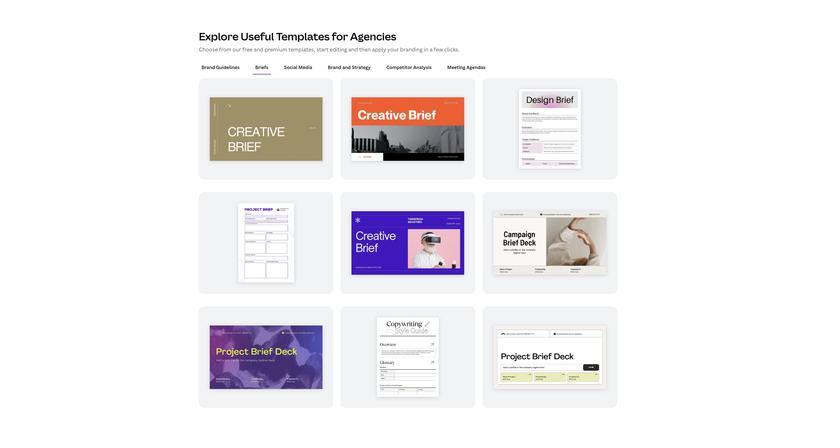 Task type: vqa. For each thing, say whether or not it's contained in the screenshot.
THE BRIEFS button
yes



Task type: locate. For each thing, give the bounding box(es) containing it.
social media button
[[282, 61, 315, 74]]

brand
[[202, 64, 215, 70], [328, 64, 341, 70]]

a
[[430, 46, 433, 53]]

brand for brand and strategy
[[328, 64, 341, 70]]

agendas
[[467, 64, 486, 70]]

branding
[[400, 46, 423, 53]]

brand down the choose on the left of the page
[[202, 64, 215, 70]]

copywriting style guide professional doc in black and white grey editorial style image
[[377, 318, 439, 397]]

meeting
[[447, 64, 466, 70]]

your
[[387, 46, 399, 53]]

choose
[[199, 46, 218, 53]]

1 brand from the left
[[202, 64, 215, 70]]

templates
[[276, 29, 330, 43]]

apply
[[372, 46, 386, 53]]

premium
[[265, 46, 287, 53]]

analysis
[[413, 64, 432, 70]]

competitor analysis
[[386, 64, 432, 70]]

0 horizontal spatial brand
[[202, 64, 215, 70]]

1 horizontal spatial brand
[[328, 64, 341, 70]]

2 brand from the left
[[328, 64, 341, 70]]

start
[[317, 46, 329, 53]]

brand down 'editing'
[[328, 64, 341, 70]]

few
[[434, 46, 443, 53]]

competitor analysis button
[[384, 61, 434, 74]]

and
[[254, 46, 263, 53], [349, 46, 358, 53], [342, 64, 351, 70]]

orange modern creative brief presentation image
[[352, 97, 465, 161]]

brand guidelines button
[[199, 61, 242, 74]]

brand for brand guidelines
[[202, 64, 215, 70]]

for
[[332, 29, 348, 43]]

and left "strategy"
[[342, 64, 351, 70]]

then
[[359, 46, 371, 53]]

purple violet modern bold cool professional business corporate project brief deck presentation image
[[210, 326, 322, 389]]



Task type: describe. For each thing, give the bounding box(es) containing it.
explore
[[199, 29, 239, 43]]

white purple simple creative project brief form planner image
[[238, 203, 294, 283]]

briefs
[[255, 64, 268, 70]]

and left then at the left top
[[349, 46, 358, 53]]

design brief doc in grey lilac black soft pastels style image
[[519, 89, 581, 169]]

templates,
[[289, 46, 315, 53]]

and inside button
[[342, 64, 351, 70]]

guidelines
[[216, 64, 240, 70]]

brand and strategy button
[[325, 61, 373, 74]]

meeting agendas
[[447, 64, 486, 70]]

clicks.
[[444, 46, 460, 53]]

free
[[243, 46, 253, 53]]

meeting agendas button
[[445, 61, 488, 74]]

beige aesthetic campaign brief deck presentation image
[[494, 212, 607, 275]]

khaki minimal creative brief presentation image
[[210, 97, 322, 161]]

briefs button
[[253, 61, 271, 74]]

purple and white minimalist creative brief presentation image
[[352, 212, 465, 275]]

editing
[[330, 46, 347, 53]]

beige rounded project brief presentation image
[[494, 326, 607, 389]]

social media
[[284, 64, 312, 70]]

and right free
[[254, 46, 263, 53]]

agencies
[[350, 29, 396, 43]]

explore useful templates for agencies choose from our free and premium templates, start editing and then apply your branding in a few clicks.
[[199, 29, 460, 53]]

from
[[219, 46, 231, 53]]

social
[[284, 64, 298, 70]]

media
[[299, 64, 312, 70]]

brand and strategy
[[328, 64, 371, 70]]

in
[[424, 46, 429, 53]]

strategy
[[352, 64, 371, 70]]

competitor
[[386, 64, 412, 70]]

brand guidelines
[[202, 64, 240, 70]]

our
[[233, 46, 241, 53]]

useful
[[241, 29, 274, 43]]



